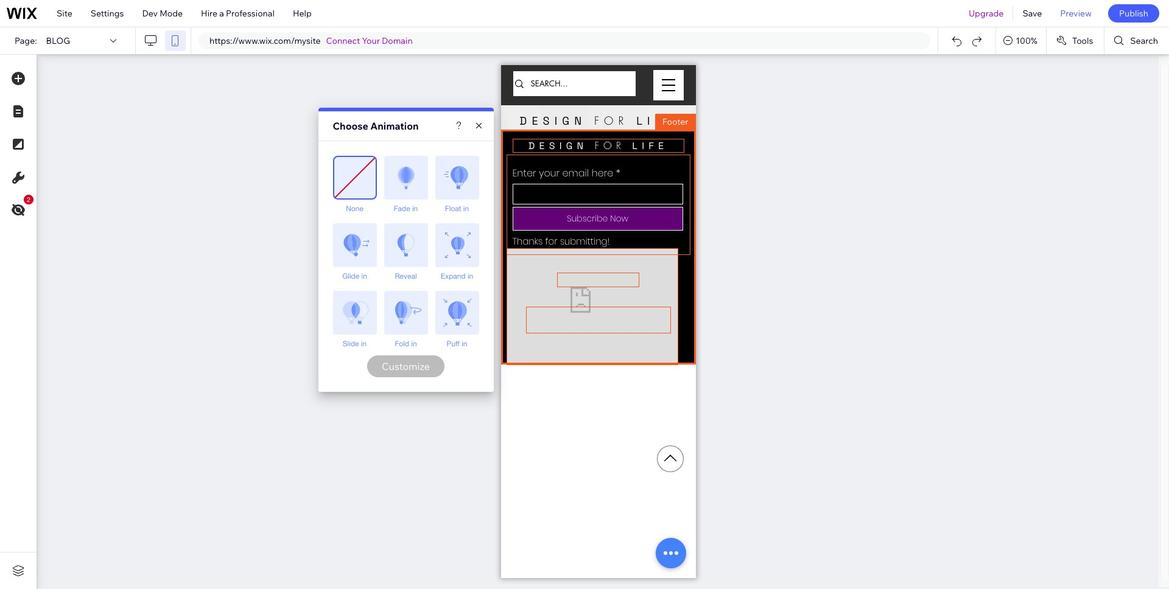 Task type: locate. For each thing, give the bounding box(es) containing it.
footer
[[662, 116, 688, 127]]

domain
[[382, 35, 413, 46]]

in right the fold
[[411, 340, 417, 348]]

100% button
[[996, 27, 1046, 54]]

reveal
[[395, 272, 417, 281]]

tools
[[1072, 35, 1093, 46]]

100%
[[1016, 35, 1038, 46]]

save
[[1023, 8, 1042, 19]]

fade
[[394, 205, 410, 213]]

slide in
[[343, 340, 367, 348]]

site
[[57, 8, 72, 19]]

choose animation
[[333, 120, 419, 132]]

mode
[[160, 8, 183, 19]]

in for float in
[[463, 205, 469, 213]]

choose
[[333, 120, 368, 132]]

your
[[362, 35, 380, 46]]

none
[[346, 205, 363, 213]]

in right the float
[[463, 205, 469, 213]]

fade in
[[394, 205, 418, 213]]

glide
[[342, 272, 359, 281]]

in right expand
[[468, 272, 473, 281]]

connect
[[326, 35, 360, 46]]

in right glide
[[361, 272, 367, 281]]

in
[[412, 205, 418, 213], [463, 205, 469, 213], [361, 272, 367, 281], [468, 272, 473, 281], [361, 340, 367, 348], [411, 340, 417, 348], [462, 340, 467, 348]]

save button
[[1014, 0, 1051, 27]]

in for glide in
[[361, 272, 367, 281]]

in right puff
[[462, 340, 467, 348]]

in right fade on the top left of the page
[[412, 205, 418, 213]]

professional
[[226, 8, 275, 19]]

in right slide
[[361, 340, 367, 348]]

in for fold in
[[411, 340, 417, 348]]

hire
[[201, 8, 217, 19]]



Task type: vqa. For each thing, say whether or not it's contained in the screenshot.
to
no



Task type: describe. For each thing, give the bounding box(es) containing it.
slide
[[343, 340, 359, 348]]

https://www.wix.com/mysite
[[209, 35, 321, 46]]

publish button
[[1108, 4, 1159, 23]]

publish
[[1119, 8, 1148, 19]]

in for puff in
[[462, 340, 467, 348]]

settings
[[91, 8, 124, 19]]

fold
[[395, 340, 409, 348]]

float
[[445, 205, 461, 213]]

tools button
[[1047, 27, 1104, 54]]

preview
[[1060, 8, 1092, 19]]

float in
[[445, 205, 469, 213]]

expand
[[441, 272, 466, 281]]

search
[[1130, 35, 1158, 46]]

in for slide in
[[361, 340, 367, 348]]

https://www.wix.com/mysite connect your domain
[[209, 35, 413, 46]]

fold in
[[395, 340, 417, 348]]

glide in
[[342, 272, 367, 281]]

dev
[[142, 8, 158, 19]]

a
[[219, 8, 224, 19]]

puff
[[447, 340, 460, 348]]

dev mode
[[142, 8, 183, 19]]

help
[[293, 8, 312, 19]]

2 button
[[5, 195, 33, 223]]

in for fade in
[[412, 205, 418, 213]]

search button
[[1105, 27, 1169, 54]]

expand in
[[441, 272, 473, 281]]

puff in
[[447, 340, 467, 348]]

animation
[[370, 120, 419, 132]]

hire a professional
[[201, 8, 275, 19]]

in for expand in
[[468, 272, 473, 281]]

preview button
[[1051, 0, 1101, 27]]

upgrade
[[969, 8, 1004, 19]]

2
[[27, 196, 30, 203]]

blog
[[46, 35, 70, 46]]



